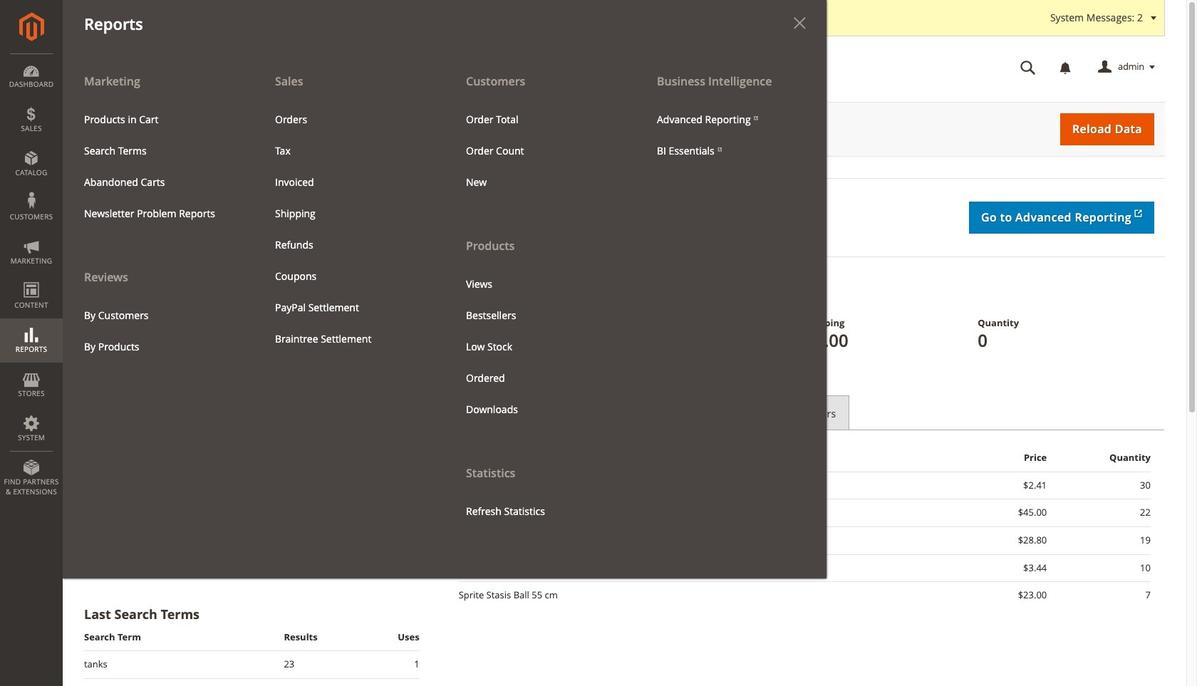 Task type: vqa. For each thing, say whether or not it's contained in the screenshot.
'menu'
yes



Task type: locate. For each thing, give the bounding box(es) containing it.
magento admin panel image
[[19, 12, 44, 41]]

menu bar
[[0, 0, 827, 579]]

menu
[[63, 66, 827, 579], [63, 66, 254, 362], [445, 66, 636, 527], [73, 104, 243, 229], [264, 104, 434, 355], [455, 104, 625, 198], [646, 104, 816, 167], [455, 268, 625, 425], [73, 300, 243, 362]]



